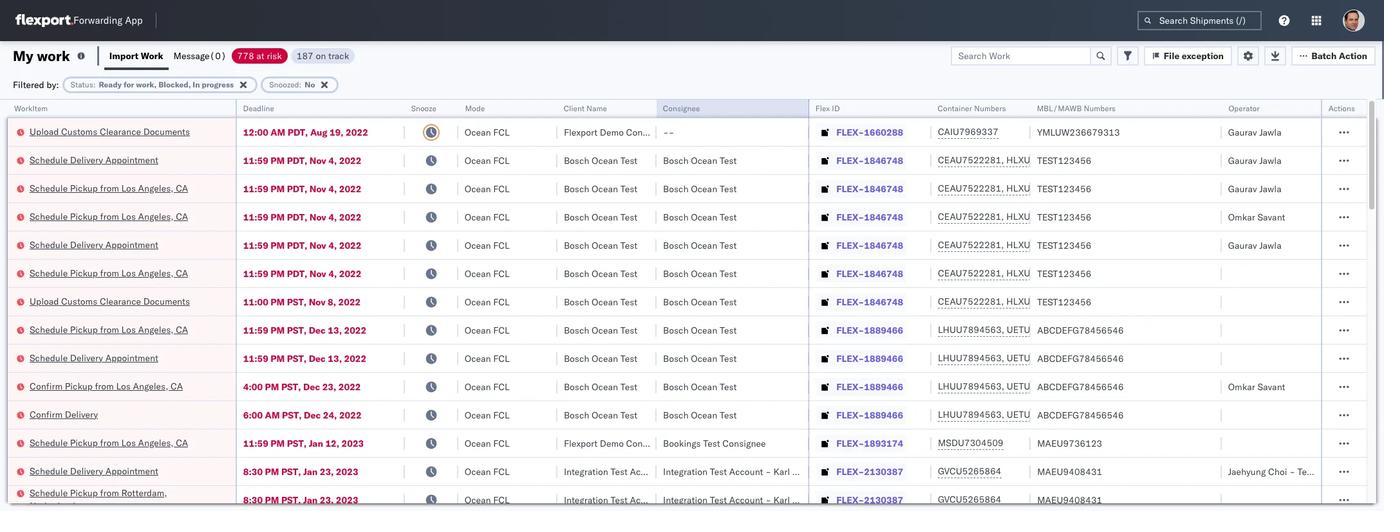 Task type: describe. For each thing, give the bounding box(es) containing it.
resize handle column header for flex id
[[916, 100, 932, 512]]

4 schedule pickup from los angeles, ca from the top
[[30, 324, 188, 336]]

2 ceau7522281, from the top
[[938, 183, 1004, 194]]

7 flex- from the top
[[836, 296, 864, 308]]

resize handle column header for client name
[[641, 100, 657, 512]]

pst, for schedule pickup from rotterdam, netherlands link
[[281, 495, 301, 506]]

11 resize handle column header from the left
[[1351, 100, 1367, 512]]

schedule delivery appointment link for 8:30 pm pst, jan 23, 2023
[[30, 465, 158, 478]]

11:59 pm pdt, nov 4, 2022 for schedule pickup from los angeles, ca link corresponding to 5th schedule pickup from los angeles, ca button from the bottom
[[243, 183, 361, 195]]

snoozed : no
[[269, 80, 315, 89]]

3 1846748 from the top
[[864, 211, 903, 223]]

client
[[564, 104, 585, 113]]

import work button
[[104, 41, 168, 70]]

appointment for 11:59 pm pdt, nov 4, 2022
[[105, 154, 158, 166]]

abcdefg78456546 for confirm pickup from los angeles, ca
[[1037, 381, 1124, 393]]

demo for -
[[600, 127, 624, 138]]

3 hlxu8034992 from the top
[[1075, 211, 1138, 223]]

schedule pickup from rotterdam, netherlands link
[[30, 487, 219, 512]]

work,
[[136, 80, 157, 89]]

from for 4th schedule pickup from los angeles, ca button from the bottom
[[100, 211, 119, 222]]

11:00 pm pst, nov 8, 2022
[[243, 296, 361, 308]]

mbl/mawb
[[1037, 104, 1082, 113]]

6 hlxu8034992 from the top
[[1075, 296, 1138, 308]]

workitem
[[14, 104, 48, 113]]

container
[[938, 104, 972, 113]]

from for 5th schedule pickup from los angeles, ca button from the bottom
[[100, 183, 119, 194]]

4 4, from the top
[[328, 240, 337, 251]]

message
[[174, 50, 210, 61]]

gvcu5265864 for schedule delivery appointment
[[938, 466, 1001, 478]]

1660288
[[864, 127, 903, 138]]

3 schedule pickup from los angeles, ca button from the top
[[30, 267, 188, 281]]

work
[[141, 50, 163, 61]]

4, for schedule pickup from los angeles, ca link corresponding to 5th schedule pickup from los angeles, ca button from the bottom
[[328, 183, 337, 195]]

abcdefg78456546 for schedule pickup from los angeles, ca
[[1037, 325, 1124, 336]]

5 schedule pickup from los angeles, ca from the top
[[30, 437, 188, 449]]

resize handle column header for consignee
[[794, 100, 809, 512]]

msdu7304509
[[938, 438, 1004, 449]]

fcl for fourth schedule pickup from los angeles, ca button
[[493, 325, 510, 336]]

on
[[316, 50, 326, 61]]

name
[[587, 104, 607, 113]]

operator
[[1228, 104, 1259, 113]]

4 gaurav from the top
[[1228, 240, 1257, 251]]

dec for schedule pickup from los angeles, ca
[[309, 325, 326, 336]]

rotterdam,
[[121, 488, 167, 499]]

lhuu7894563, for confirm delivery
[[938, 409, 1004, 421]]

1 hlxu6269489, from the top
[[1006, 155, 1072, 166]]

1 fcl from the top
[[493, 127, 510, 138]]

confirm pickup from los angeles, ca
[[30, 381, 183, 392]]

4, for third schedule pickup from los angeles, ca button from the bottom of the page schedule pickup from los angeles, ca link
[[328, 268, 337, 280]]

1 vertical spatial 2023
[[336, 466, 358, 478]]

2 jawla from the top
[[1259, 155, 1282, 166]]

5 hlxu6269489, from the top
[[1006, 268, 1072, 279]]

5 fcl from the top
[[493, 240, 510, 251]]

ceau7522281, hlxu6269489, hlxu8034992 for schedule pickup from los angeles, ca link corresponding to 5th schedule pickup from los angeles, ca button from the bottom
[[938, 183, 1138, 194]]

abcdefg78456546 for confirm delivery
[[1037, 410, 1124, 421]]

agent
[[1344, 466, 1368, 478]]

6 1846748 from the top
[[864, 296, 903, 308]]

ymluw236679313
[[1037, 127, 1120, 138]]

10 resize handle column header from the left
[[1306, 100, 1321, 512]]

1 ceau7522281, from the top
[[938, 155, 1004, 166]]

6 test123456 from the top
[[1037, 296, 1092, 308]]

bookings test consignee
[[663, 438, 766, 450]]

risk
[[267, 50, 282, 61]]

2023 for rotterdam,
[[336, 495, 358, 506]]

mode button
[[458, 101, 545, 114]]

flex-1660288
[[836, 127, 903, 138]]

confirm delivery button
[[30, 409, 98, 423]]

import
[[109, 50, 139, 61]]

maeu9736123
[[1037, 438, 1102, 450]]

7 11:59 from the top
[[243, 353, 268, 365]]

1 flex-1846748 from the top
[[836, 155, 903, 166]]

Search Shipments (/) text field
[[1138, 11, 1262, 30]]

24,
[[323, 410, 337, 421]]

12,
[[325, 438, 339, 450]]

flex- for 5th schedule pickup from los angeles, ca button from the bottom
[[836, 183, 864, 195]]

los inside 'link'
[[116, 381, 131, 392]]

2 appointment from the top
[[105, 239, 158, 251]]

schedule pickup from rotterdam, netherlands
[[30, 488, 167, 512]]

netherlands
[[30, 501, 80, 512]]

2 schedule pickup from los angeles, ca button from the top
[[30, 210, 188, 224]]

schedule for schedule pickup from rotterdam, netherlands button
[[30, 488, 68, 499]]

2 schedule delivery appointment link from the top
[[30, 239, 158, 251]]

6 11:59 from the top
[[243, 325, 268, 336]]

1889466 for confirm pickup from los angeles, ca
[[864, 381, 903, 393]]

message (0)
[[174, 50, 226, 61]]

flex- for confirm pickup from los angeles, ca button
[[836, 381, 864, 393]]

flex- for 8:30 pm pst, jan 23, 2023's "schedule delivery appointment" button
[[836, 466, 864, 478]]

3 11:59 from the top
[[243, 211, 268, 223]]

from for schedule pickup from rotterdam, netherlands button
[[100, 488, 119, 499]]

resize handle column header for mbl/mawb numbers
[[1206, 100, 1222, 512]]

5 1846748 from the top
[[864, 268, 903, 280]]

omkar for test123456
[[1228, 211, 1255, 223]]

filtered
[[13, 79, 44, 90]]

5 ceau7522281, from the top
[[938, 268, 1004, 279]]

2 schedule delivery appointment from the top
[[30, 239, 158, 251]]

exception
[[1182, 50, 1224, 61]]

flex id
[[816, 104, 840, 113]]

fcl for 8:30 pm pst, jan 23, 2023's "schedule delivery appointment" button
[[493, 466, 510, 478]]

187 on track
[[297, 50, 349, 61]]

choi
[[1268, 466, 1287, 478]]

confirm for confirm pickup from los angeles, ca
[[30, 381, 63, 392]]

2 schedule pickup from los angeles, ca from the top
[[30, 211, 188, 222]]

schedule delivery appointment link for 11:59 pm pst, dec 13, 2022
[[30, 352, 158, 365]]

bookings
[[663, 438, 701, 450]]

blocked,
[[158, 80, 191, 89]]

schedule for fourth schedule pickup from los angeles, ca button
[[30, 324, 68, 336]]

for
[[124, 80, 134, 89]]

am for pst,
[[265, 410, 280, 421]]

resize handle column header for deadline
[[389, 100, 405, 512]]

snoozed
[[269, 80, 299, 89]]

5 ocean fcl from the top
[[465, 240, 510, 251]]

mode
[[465, 104, 484, 113]]

2 1846748 from the top
[[864, 183, 903, 195]]

schedule pickup from los angeles, ca link for fourth schedule pickup from los angeles, ca button
[[30, 324, 188, 336]]

--
[[663, 127, 674, 138]]

fcl for "schedule delivery appointment" button related to 11:59 pm pst, dec 13, 2022
[[493, 353, 510, 365]]

flexport. image
[[15, 14, 73, 27]]

batch action
[[1312, 50, 1367, 61]]

11:00
[[243, 296, 268, 308]]

5 flex-1846748 from the top
[[836, 268, 903, 280]]

file exception
[[1164, 50, 1224, 61]]

jaehyung choi - test origin agent
[[1228, 466, 1368, 478]]

4 jawla from the top
[[1259, 240, 1282, 251]]

19,
[[330, 127, 344, 138]]

no
[[305, 80, 315, 89]]

schedule delivery appointment for 11:59 pm pdt, nov 4, 2022
[[30, 154, 158, 166]]

7 fcl from the top
[[493, 296, 510, 308]]

work
[[37, 47, 70, 65]]

upload customs clearance documents button for 11:00 pm pst, nov 8, 2022
[[30, 295, 190, 309]]

action
[[1339, 50, 1367, 61]]

flex-1889466 for schedule delivery appointment
[[836, 353, 903, 365]]

by:
[[47, 79, 59, 90]]

5 flex- from the top
[[836, 240, 864, 251]]

aug
[[310, 127, 327, 138]]

fcl for 5th schedule pickup from los angeles, ca button from the bottom
[[493, 183, 510, 195]]

8:30 pm pst, jan 23, 2023 for schedule delivery appointment
[[243, 466, 358, 478]]

forwarding
[[73, 14, 122, 27]]

6 ceau7522281, hlxu6269489, hlxu8034992 from the top
[[938, 296, 1138, 308]]

in
[[193, 80, 200, 89]]

3 flex-1846748 from the top
[[836, 211, 903, 223]]

omkar savant for abcdefg78456546
[[1228, 381, 1285, 393]]

pst, for confirm delivery 'link'
[[282, 410, 302, 421]]

1 1846748 from the top
[[864, 155, 903, 166]]

schedule pickup from los angeles, ca link for first schedule pickup from los angeles, ca button from the bottom of the page
[[30, 437, 188, 450]]

actions
[[1329, 104, 1355, 113]]

3 jawla from the top
[[1259, 183, 1282, 195]]

2 gaurav jawla from the top
[[1228, 155, 1282, 166]]

confirm pickup from los angeles, ca button
[[30, 380, 183, 394]]

4 1846748 from the top
[[864, 240, 903, 251]]

ocean fcl for schedule pickup from rotterdam, netherlands button
[[465, 495, 510, 506]]

1 schedule pickup from los angeles, ca button from the top
[[30, 182, 188, 196]]

5 hlxu8034992 from the top
[[1075, 268, 1138, 279]]

1 ocean fcl from the top
[[465, 127, 510, 138]]

11:59 pm pst, jan 12, 2023
[[243, 438, 364, 450]]

schedule delivery appointment for 11:59 pm pst, dec 13, 2022
[[30, 352, 158, 364]]

my
[[13, 47, 33, 65]]

3 gaurav from the top
[[1228, 183, 1257, 195]]

angeles, for first schedule pickup from los angeles, ca button from the bottom of the page
[[138, 437, 174, 449]]

id
[[832, 104, 840, 113]]

6:00
[[243, 410, 263, 421]]

1 gaurav from the top
[[1228, 127, 1257, 138]]

schedule pickup from los angeles, ca link for third schedule pickup from los angeles, ca button from the bottom of the page
[[30, 267, 188, 280]]

track
[[328, 50, 349, 61]]

6 ceau7522281, from the top
[[938, 296, 1004, 308]]

1 flex- from the top
[[836, 127, 864, 138]]

ocean fcl for first schedule pickup from los angeles, ca button from the bottom of the page
[[465, 438, 510, 450]]

fcl for "schedule delivery appointment" button for 11:59 pm pdt, nov 4, 2022
[[493, 155, 510, 166]]

6 flex-1846748 from the top
[[836, 296, 903, 308]]

ca inside 'link'
[[171, 381, 183, 392]]

2 hlxu8034992 from the top
[[1075, 183, 1138, 194]]

3 ceau7522281, from the top
[[938, 211, 1004, 223]]

jan for los
[[309, 438, 323, 450]]

schedule for first schedule pickup from los angeles, ca button from the bottom of the page
[[30, 437, 68, 449]]

batch action button
[[1292, 46, 1376, 65]]

2 gaurav from the top
[[1228, 155, 1257, 166]]

confirm delivery link
[[30, 409, 98, 421]]

pst, for schedule pickup from los angeles, ca link related to fourth schedule pickup from los angeles, ca button
[[287, 325, 307, 336]]

angeles, for 5th schedule pickup from los angeles, ca button from the bottom
[[138, 183, 174, 194]]

ready
[[99, 80, 122, 89]]

1893174
[[864, 438, 903, 450]]

ocean fcl for "schedule delivery appointment" button for 11:59 pm pdt, nov 4, 2022
[[465, 155, 510, 166]]

1 vertical spatial jan
[[303, 466, 318, 478]]

am for pdt,
[[271, 127, 285, 138]]

778 at risk
[[237, 50, 282, 61]]

4 hlxu6269489, from the top
[[1006, 239, 1072, 251]]

4:00 pm pst, dec 23, 2022
[[243, 381, 361, 393]]

schedule pickup from los angeles, ca link for 4th schedule pickup from los angeles, ca button from the bottom
[[30, 210, 188, 223]]

confirm pickup from los angeles, ca link
[[30, 380, 183, 393]]

5 11:59 from the top
[[243, 268, 268, 280]]

11:59 pm pdt, nov 4, 2022 for schedule delivery appointment link associated with 11:59 pm pdt, nov 4, 2022
[[243, 155, 361, 166]]

gvcu5265864 for schedule pickup from rotterdam, netherlands
[[938, 494, 1001, 506]]

23, for rotterdam,
[[320, 495, 334, 506]]

12:00
[[243, 127, 268, 138]]

schedule for 4th schedule pickup from los angeles, ca button from the bottom
[[30, 211, 68, 222]]

flex- for "schedule delivery appointment" button related to 11:59 pm pst, dec 13, 2022
[[836, 353, 864, 365]]

schedule pickup from rotterdam, netherlands button
[[30, 487, 219, 512]]

2 flex-1846748 from the top
[[836, 183, 903, 195]]

flex-1893174
[[836, 438, 903, 450]]

upload customs clearance documents for 12:00
[[30, 126, 190, 137]]

flexport for --
[[564, 127, 598, 138]]

1 vertical spatial 23,
[[320, 466, 334, 478]]

my work
[[13, 47, 70, 65]]

flex id button
[[809, 101, 919, 114]]

187
[[297, 50, 313, 61]]

2 hlxu6269489, from the top
[[1006, 183, 1072, 194]]

13, for schedule pickup from los angeles, ca
[[328, 325, 342, 336]]

3 hlxu6269489, from the top
[[1006, 211, 1072, 223]]

snooze
[[411, 104, 437, 113]]

3 resize handle column header from the left
[[443, 100, 458, 512]]

abcdefg78456546 for schedule delivery appointment
[[1037, 353, 1124, 365]]

from for first schedule pickup from los angeles, ca button from the bottom of the page
[[100, 437, 119, 449]]

1 jawla from the top
[[1259, 127, 1282, 138]]

4 schedule pickup from los angeles, ca button from the top
[[30, 324, 188, 338]]

4 test123456 from the top
[[1037, 240, 1092, 251]]

5 schedule pickup from los angeles, ca button from the top
[[30, 437, 188, 451]]

container numbers
[[938, 104, 1006, 113]]

container numbers button
[[932, 101, 1018, 114]]

demo for bookings
[[600, 438, 624, 450]]

2 11:59 from the top
[[243, 183, 268, 195]]

confirm delivery
[[30, 409, 98, 421]]



Task type: locate. For each thing, give the bounding box(es) containing it.
12 flex- from the top
[[836, 438, 864, 450]]

upload customs clearance documents
[[30, 126, 190, 137], [30, 296, 190, 307]]

8:30
[[243, 466, 263, 478], [243, 495, 263, 506]]

14 ocean fcl from the top
[[465, 495, 510, 506]]

1 vertical spatial 8:30
[[243, 495, 263, 506]]

schedule for "schedule delivery appointment" button related to 11:59 pm pst, dec 13, 2022
[[30, 352, 68, 364]]

delivery for 6:00 am pst, dec 24, 2022
[[65, 409, 98, 421]]

1 vertical spatial upload customs clearance documents link
[[30, 295, 190, 308]]

1 vertical spatial flex-2130387
[[836, 495, 903, 506]]

1 vertical spatial gvcu5265864
[[938, 494, 1001, 506]]

1 vertical spatial omkar savant
[[1228, 381, 1285, 393]]

clearance for 11:00 pm pst, nov 8, 2022
[[100, 296, 141, 307]]

ocean fcl for 8:30 pm pst, jan 23, 2023's "schedule delivery appointment" button
[[465, 466, 510, 478]]

from for third schedule pickup from los angeles, ca button from the bottom of the page
[[100, 268, 119, 279]]

0 vertical spatial demo
[[600, 127, 624, 138]]

am right 12:00
[[271, 127, 285, 138]]

flex- for 4th schedule pickup from los angeles, ca button from the bottom
[[836, 211, 864, 223]]

3 schedule pickup from los angeles, ca from the top
[[30, 268, 188, 279]]

: left no
[[299, 80, 302, 89]]

savant
[[1258, 211, 1285, 223], [1258, 381, 1285, 393]]

2 abcdefg78456546 from the top
[[1037, 353, 1124, 365]]

jawla
[[1259, 127, 1282, 138], [1259, 155, 1282, 166], [1259, 183, 1282, 195], [1259, 240, 1282, 251]]

0 vertical spatial upload
[[30, 126, 59, 137]]

schedule
[[30, 154, 68, 166], [30, 183, 68, 194], [30, 211, 68, 222], [30, 239, 68, 251], [30, 268, 68, 279], [30, 324, 68, 336], [30, 352, 68, 364], [30, 437, 68, 449], [30, 466, 68, 477], [30, 488, 68, 499]]

8:30 pm pst, jan 23, 2023
[[243, 466, 358, 478], [243, 495, 358, 506]]

2 schedule delivery appointment button from the top
[[30, 239, 158, 253]]

1 horizontal spatial :
[[299, 80, 302, 89]]

0 horizontal spatial :
[[93, 80, 96, 89]]

4 ceau7522281, hlxu6269489, hlxu8034992 from the top
[[938, 239, 1138, 251]]

gaurav
[[1228, 127, 1257, 138], [1228, 155, 1257, 166], [1228, 183, 1257, 195], [1228, 240, 1257, 251]]

1 vertical spatial upload customs clearance documents button
[[30, 295, 190, 309]]

numbers
[[974, 104, 1006, 113], [1084, 104, 1116, 113]]

0 vertical spatial maeu9408431
[[1037, 466, 1102, 478]]

11:59 pm pst, dec 13, 2022 up 4:00 pm pst, dec 23, 2022
[[243, 353, 366, 365]]

forwarding app link
[[15, 14, 143, 27]]

0 vertical spatial upload customs clearance documents button
[[30, 125, 190, 139]]

4 schedule delivery appointment button from the top
[[30, 465, 158, 479]]

resize handle column header for container numbers
[[1015, 100, 1031, 512]]

angeles, for confirm pickup from los angeles, ca button
[[133, 381, 168, 392]]

4 gaurav jawla from the top
[[1228, 240, 1282, 251]]

ocean fcl for 4th schedule pickup from los angeles, ca button from the bottom
[[465, 211, 510, 223]]

fcl for first schedule pickup from los angeles, ca button from the bottom of the page
[[493, 438, 510, 450]]

4 schedule pickup from los angeles, ca link from the top
[[30, 324, 188, 336]]

1 gaurav jawla from the top
[[1228, 127, 1282, 138]]

3 gaurav jawla from the top
[[1228, 183, 1282, 195]]

2 8:30 pm pst, jan 23, 2023 from the top
[[243, 495, 358, 506]]

2 fcl from the top
[[493, 155, 510, 166]]

pickup
[[70, 183, 98, 194], [70, 211, 98, 222], [70, 268, 98, 279], [70, 324, 98, 336], [65, 381, 93, 392], [70, 437, 98, 449], [70, 488, 98, 499]]

flex-
[[836, 127, 864, 138], [836, 155, 864, 166], [836, 183, 864, 195], [836, 211, 864, 223], [836, 240, 864, 251], [836, 268, 864, 280], [836, 296, 864, 308], [836, 325, 864, 336], [836, 353, 864, 365], [836, 381, 864, 393], [836, 410, 864, 421], [836, 438, 864, 450], [836, 466, 864, 478], [836, 495, 864, 506]]

11:59 pm pdt, nov 4, 2022 for 4th schedule pickup from los angeles, ca button from the bottom schedule pickup from los angeles, ca link
[[243, 211, 361, 223]]

dec for schedule delivery appointment
[[309, 353, 326, 365]]

1 4, from the top
[[328, 155, 337, 166]]

dec up 6:00 am pst, dec 24, 2022
[[303, 381, 320, 393]]

ceau7522281, hlxu6269489, hlxu8034992 for schedule delivery appointment link associated with 11:59 pm pdt, nov 4, 2022
[[938, 155, 1138, 166]]

flex- for first schedule pickup from los angeles, ca button from the bottom of the page
[[836, 438, 864, 450]]

flex-1889466
[[836, 325, 903, 336], [836, 353, 903, 365], [836, 381, 903, 393], [836, 410, 903, 421]]

0 vertical spatial upload customs clearance documents link
[[30, 125, 190, 138]]

778
[[237, 50, 254, 61]]

jaehyung
[[1228, 466, 1266, 478]]

5 schedule from the top
[[30, 268, 68, 279]]

0 vertical spatial 8:30
[[243, 466, 263, 478]]

0 vertical spatial flex-2130387
[[836, 466, 903, 478]]

1 gvcu5265864 from the top
[[938, 466, 1001, 478]]

test123456 for "schedule delivery appointment" button for 11:59 pm pdt, nov 4, 2022
[[1037, 155, 1092, 166]]

app
[[125, 14, 143, 27]]

0 vertical spatial omkar savant
[[1228, 211, 1285, 223]]

1 vertical spatial savant
[[1258, 381, 1285, 393]]

ocean
[[465, 127, 491, 138], [465, 155, 491, 166], [592, 155, 618, 166], [691, 155, 717, 166], [465, 183, 491, 195], [592, 183, 618, 195], [691, 183, 717, 195], [465, 211, 491, 223], [592, 211, 618, 223], [691, 211, 717, 223], [465, 240, 491, 251], [592, 240, 618, 251], [691, 240, 717, 251], [465, 268, 491, 280], [592, 268, 618, 280], [691, 268, 717, 280], [465, 296, 491, 308], [592, 296, 618, 308], [691, 296, 717, 308], [465, 325, 491, 336], [592, 325, 618, 336], [691, 325, 717, 336], [465, 353, 491, 365], [592, 353, 618, 365], [691, 353, 717, 365], [465, 381, 491, 393], [592, 381, 618, 393], [691, 381, 717, 393], [465, 410, 491, 421], [592, 410, 618, 421], [691, 410, 717, 421], [465, 438, 491, 450], [465, 466, 491, 478], [465, 495, 491, 506]]

import work
[[109, 50, 163, 61]]

jan for rotterdam,
[[303, 495, 318, 506]]

deadline
[[243, 104, 274, 113]]

2 1889466 from the top
[[864, 353, 903, 365]]

angeles, inside confirm pickup from los angeles, ca 'link'
[[133, 381, 168, 392]]

lagerfeld
[[693, 466, 731, 478], [792, 466, 831, 478], [693, 495, 731, 506], [792, 495, 831, 506]]

8:30 for schedule pickup from rotterdam, netherlands
[[243, 495, 263, 506]]

fcl for confirm delivery button
[[493, 410, 510, 421]]

4,
[[328, 155, 337, 166], [328, 183, 337, 195], [328, 211, 337, 223], [328, 240, 337, 251], [328, 268, 337, 280]]

caiu7969337
[[938, 126, 998, 138]]

1 vertical spatial clearance
[[100, 296, 141, 307]]

2 vertical spatial 23,
[[320, 495, 334, 506]]

1 vertical spatial flexport demo consignee
[[564, 438, 669, 450]]

fcl for third schedule pickup from los angeles, ca button from the bottom of the page
[[493, 268, 510, 280]]

pickup for fourth schedule pickup from los angeles, ca button
[[70, 324, 98, 336]]

23,
[[322, 381, 336, 393], [320, 466, 334, 478], [320, 495, 334, 506]]

consignee
[[663, 104, 700, 113], [626, 127, 669, 138], [626, 438, 669, 450], [723, 438, 766, 450]]

Search Work text field
[[951, 46, 1091, 65]]

9 fcl from the top
[[493, 353, 510, 365]]

pickup for schedule pickup from rotterdam, netherlands button
[[70, 488, 98, 499]]

2023 for los
[[342, 438, 364, 450]]

11:59 pm pst, dec 13, 2022 down the 11:00 pm pst, nov 8, 2022
[[243, 325, 366, 336]]

schedule pickup from los angeles, ca
[[30, 183, 188, 194], [30, 211, 188, 222], [30, 268, 188, 279], [30, 324, 188, 336], [30, 437, 188, 449]]

8 fcl from the top
[[493, 325, 510, 336]]

consignee inside button
[[663, 104, 700, 113]]

schedule delivery appointment button for 11:59 pm pdt, nov 4, 2022
[[30, 154, 158, 168]]

1 vertical spatial demo
[[600, 438, 624, 450]]

0 vertical spatial customs
[[61, 126, 97, 137]]

from inside schedule pickup from rotterdam, netherlands
[[100, 488, 119, 499]]

0 vertical spatial omkar
[[1228, 211, 1255, 223]]

flexport demo consignee for bookings
[[564, 438, 669, 450]]

flexport demo consignee
[[564, 127, 669, 138], [564, 438, 669, 450]]

1 vertical spatial upload customs clearance documents
[[30, 296, 190, 307]]

consignee button
[[657, 101, 797, 114]]

nov
[[310, 155, 326, 166], [310, 183, 326, 195], [310, 211, 326, 223], [310, 240, 326, 251], [310, 268, 326, 280], [309, 296, 326, 308]]

3 fcl from the top
[[493, 183, 510, 195]]

13, up 4:00 pm pst, dec 23, 2022
[[328, 353, 342, 365]]

lhuu7894563, uetu5238478 for schedule pickup from los angeles, ca
[[938, 324, 1070, 336]]

8,
[[328, 296, 336, 308]]

upload customs clearance documents button
[[30, 125, 190, 139], [30, 295, 190, 309]]

uetu5238478 for schedule delivery appointment
[[1007, 353, 1070, 364]]

schedule for 8:30 pm pst, jan 23, 2023's "schedule delivery appointment" button
[[30, 466, 68, 477]]

customs
[[61, 126, 97, 137], [61, 296, 97, 307]]

1 vertical spatial omkar
[[1228, 381, 1255, 393]]

1 flexport demo consignee from the top
[[564, 127, 669, 138]]

file
[[1164, 50, 1180, 61]]

1 vertical spatial documents
[[143, 296, 190, 307]]

angeles, for 4th schedule pickup from los angeles, ca button from the bottom
[[138, 211, 174, 222]]

0 vertical spatial flexport
[[564, 127, 598, 138]]

-
[[663, 127, 669, 138], [669, 127, 674, 138], [666, 466, 672, 478], [766, 466, 771, 478], [1290, 466, 1295, 478], [666, 495, 672, 506], [766, 495, 771, 506]]

status : ready for work, blocked, in progress
[[71, 80, 234, 89]]

0 vertical spatial confirm
[[30, 381, 63, 392]]

: left the ready
[[93, 80, 96, 89]]

1 vertical spatial 11:59 pm pst, dec 13, 2022
[[243, 353, 366, 365]]

1 abcdefg78456546 from the top
[[1037, 325, 1124, 336]]

resize handle column header for workitem
[[220, 100, 235, 512]]

: for status
[[93, 80, 96, 89]]

5 test123456 from the top
[[1037, 268, 1092, 280]]

client name
[[564, 104, 607, 113]]

2 lhuu7894563, uetu5238478 from the top
[[938, 353, 1070, 364]]

5 ceau7522281, hlxu6269489, hlxu8034992 from the top
[[938, 268, 1138, 279]]

0 vertical spatial flexport demo consignee
[[564, 127, 669, 138]]

4 schedule delivery appointment link from the top
[[30, 465, 158, 478]]

schedule delivery appointment for 8:30 pm pst, jan 23, 2023
[[30, 466, 158, 477]]

flexport demo consignee for -
[[564, 127, 669, 138]]

6 ocean fcl from the top
[[465, 268, 510, 280]]

lhuu7894563, for schedule delivery appointment
[[938, 353, 1004, 364]]

1 vertical spatial 13,
[[328, 353, 342, 365]]

3 appointment from the top
[[105, 352, 158, 364]]

1 numbers from the left
[[974, 104, 1006, 113]]

pst, for schedule delivery appointment link for 11:59 pm pst, dec 13, 2022
[[287, 353, 307, 365]]

integration
[[564, 466, 608, 478], [663, 466, 708, 478], [564, 495, 608, 506], [663, 495, 708, 506]]

1 upload customs clearance documents from the top
[[30, 126, 190, 137]]

4, for 4th schedule pickup from los angeles, ca button from the bottom schedule pickup from los angeles, ca link
[[328, 211, 337, 223]]

1 11:59 pm pst, dec 13, 2022 from the top
[[243, 325, 366, 336]]

3 schedule delivery appointment link from the top
[[30, 352, 158, 365]]

delivery inside 'link'
[[65, 409, 98, 421]]

13, down 8,
[[328, 325, 342, 336]]

bosch ocean test
[[564, 155, 637, 166], [663, 155, 737, 166], [564, 183, 637, 195], [663, 183, 737, 195], [564, 211, 637, 223], [663, 211, 737, 223], [564, 240, 637, 251], [663, 240, 737, 251], [564, 268, 637, 280], [663, 268, 737, 280], [564, 296, 637, 308], [663, 296, 737, 308], [564, 325, 637, 336], [663, 325, 737, 336], [564, 353, 637, 365], [663, 353, 737, 365], [564, 381, 637, 393], [663, 381, 737, 393], [564, 410, 637, 421], [663, 410, 737, 421]]

1 lhuu7894563, from the top
[[938, 324, 1004, 336]]

1889466 for confirm delivery
[[864, 410, 903, 421]]

1 schedule pickup from los angeles, ca from the top
[[30, 183, 188, 194]]

2 savant from the top
[[1258, 381, 1285, 393]]

schedule for 2nd "schedule delivery appointment" button from the top
[[30, 239, 68, 251]]

fcl for schedule pickup from rotterdam, netherlands button
[[493, 495, 510, 506]]

5 schedule pickup from los angeles, ca link from the top
[[30, 437, 188, 450]]

1 clearance from the top
[[100, 126, 141, 137]]

flex-2130387
[[836, 466, 903, 478], [836, 495, 903, 506]]

flex-1889466 for confirm delivery
[[836, 410, 903, 421]]

0 vertical spatial jan
[[309, 438, 323, 450]]

9 ocean fcl from the top
[[465, 353, 510, 365]]

omkar savant
[[1228, 211, 1285, 223], [1228, 381, 1285, 393]]

1 vertical spatial flexport
[[564, 438, 598, 450]]

documents for 12:00 am pdt, aug 19, 2022
[[143, 126, 190, 137]]

schedule for "schedule delivery appointment" button for 11:59 pm pdt, nov 4, 2022
[[30, 154, 68, 166]]

batch
[[1312, 50, 1337, 61]]

4 abcdefg78456546 from the top
[[1037, 410, 1124, 421]]

jan
[[309, 438, 323, 450], [303, 466, 318, 478], [303, 495, 318, 506]]

upload for 12:00 am pdt, aug 19, 2022
[[30, 126, 59, 137]]

confirm
[[30, 381, 63, 392], [30, 409, 63, 421]]

7 ocean fcl from the top
[[465, 296, 510, 308]]

2 flex-2130387 from the top
[[836, 495, 903, 506]]

: for snoozed
[[299, 80, 302, 89]]

1 vertical spatial 2130387
[[864, 495, 903, 506]]

4 1889466 from the top
[[864, 410, 903, 421]]

6 fcl from the top
[[493, 268, 510, 280]]

0 vertical spatial savant
[[1258, 211, 1285, 223]]

4 flex-1846748 from the top
[[836, 240, 903, 251]]

2 vertical spatial jan
[[303, 495, 318, 506]]

4 lhuu7894563, from the top
[[938, 409, 1004, 421]]

appointment for 11:59 pm pst, dec 13, 2022
[[105, 352, 158, 364]]

account
[[630, 466, 664, 478], [729, 466, 763, 478], [630, 495, 664, 506], [729, 495, 763, 506]]

3 4, from the top
[[328, 211, 337, 223]]

karl
[[674, 466, 691, 478], [774, 466, 790, 478], [674, 495, 691, 506], [774, 495, 790, 506]]

confirm inside button
[[30, 409, 63, 421]]

resize handle column header
[[220, 100, 235, 512], [389, 100, 405, 512], [443, 100, 458, 512], [542, 100, 557, 512], [641, 100, 657, 512], [794, 100, 809, 512], [916, 100, 932, 512], [1015, 100, 1031, 512], [1206, 100, 1222, 512], [1306, 100, 1321, 512], [1351, 100, 1367, 512]]

4 ceau7522281, from the top
[[938, 239, 1004, 251]]

1 vertical spatial am
[[265, 410, 280, 421]]

0 vertical spatial gvcu5265864
[[938, 466, 1001, 478]]

upload customs clearance documents button for 12:00 am pdt, aug 19, 2022
[[30, 125, 190, 139]]

upload for 11:00 pm pst, nov 8, 2022
[[30, 296, 59, 307]]

1846748
[[864, 155, 903, 166], [864, 183, 903, 195], [864, 211, 903, 223], [864, 240, 903, 251], [864, 268, 903, 280], [864, 296, 903, 308]]

lhuu7894563, for confirm pickup from los angeles, ca
[[938, 381, 1004, 393]]

pickup inside confirm pickup from los angeles, ca 'link'
[[65, 381, 93, 392]]

dec up 4:00 pm pst, dec 23, 2022
[[309, 353, 326, 365]]

dec down the 11:00 pm pst, nov 8, 2022
[[309, 325, 326, 336]]

integration test account - karl lagerfeld
[[564, 466, 731, 478], [663, 466, 831, 478], [564, 495, 731, 506], [663, 495, 831, 506]]

ceau7522281, hlxu6269489, hlxu8034992
[[938, 155, 1138, 166], [938, 183, 1138, 194], [938, 211, 1138, 223], [938, 239, 1138, 251], [938, 268, 1138, 279], [938, 296, 1138, 308]]

ocean fcl for fourth schedule pickup from los angeles, ca button
[[465, 325, 510, 336]]

schedule delivery appointment button for 11:59 pm pst, dec 13, 2022
[[30, 352, 158, 366]]

0 vertical spatial am
[[271, 127, 285, 138]]

angeles, for third schedule pickup from los angeles, ca button from the bottom of the page
[[138, 268, 174, 279]]

pickup for 4th schedule pickup from los angeles, ca button from the bottom
[[70, 211, 98, 222]]

2 demo from the top
[[600, 438, 624, 450]]

1 vertical spatial confirm
[[30, 409, 63, 421]]

confirm inside button
[[30, 381, 63, 392]]

uetu5238478 for schedule pickup from los angeles, ca
[[1007, 324, 1070, 336]]

flex- for fourth schedule pickup from los angeles, ca button
[[836, 325, 864, 336]]

4 lhuu7894563, uetu5238478 from the top
[[938, 409, 1070, 421]]

6 hlxu6269489, from the top
[[1006, 296, 1072, 308]]

2 13, from the top
[[328, 353, 342, 365]]

mbl/mawb numbers
[[1037, 104, 1116, 113]]

0 horizontal spatial numbers
[[974, 104, 1006, 113]]

workitem button
[[8, 101, 223, 114]]

3 test123456 from the top
[[1037, 211, 1092, 223]]

2130387 for schedule pickup from rotterdam, netherlands
[[864, 495, 903, 506]]

am right 6:00
[[265, 410, 280, 421]]

flex-1889466 button
[[816, 322, 906, 340], [816, 322, 906, 340], [816, 350, 906, 368], [816, 350, 906, 368], [816, 378, 906, 396], [816, 378, 906, 396], [816, 407, 906, 425], [816, 407, 906, 425]]

2 documents from the top
[[143, 296, 190, 307]]

pickup inside schedule pickup from rotterdam, netherlands
[[70, 488, 98, 499]]

0 vertical spatial 11:59 pm pst, dec 13, 2022
[[243, 325, 366, 336]]

ocean fcl for confirm delivery button
[[465, 410, 510, 421]]

at
[[256, 50, 264, 61]]

13 flex- from the top
[[836, 466, 864, 478]]

0 vertical spatial upload customs clearance documents
[[30, 126, 190, 137]]

1 documents from the top
[[143, 126, 190, 137]]

0 vertical spatial 23,
[[322, 381, 336, 393]]

numbers for mbl/mawb numbers
[[1084, 104, 1116, 113]]

4 hlxu8034992 from the top
[[1075, 239, 1138, 251]]

filtered by:
[[13, 79, 59, 90]]

8 resize handle column header from the left
[[1015, 100, 1031, 512]]

0 vertical spatial 2023
[[342, 438, 364, 450]]

2 upload from the top
[[30, 296, 59, 307]]

3 lhuu7894563, uetu5238478 from the top
[[938, 381, 1070, 393]]

flex- for third schedule pickup from los angeles, ca button from the bottom of the page
[[836, 268, 864, 280]]

2 customs from the top
[[61, 296, 97, 307]]

pm
[[271, 155, 285, 166], [271, 183, 285, 195], [271, 211, 285, 223], [271, 240, 285, 251], [271, 268, 285, 280], [271, 296, 285, 308], [271, 325, 285, 336], [271, 353, 285, 365], [265, 381, 279, 393], [271, 438, 285, 450], [265, 466, 279, 478], [265, 495, 279, 506]]

flex
[[816, 104, 830, 113]]

3 lhuu7894563, from the top
[[938, 381, 1004, 393]]

11 flex- from the top
[[836, 410, 864, 421]]

0 vertical spatial 13,
[[328, 325, 342, 336]]

uetu5238478 for confirm pickup from los angeles, ca
[[1007, 381, 1070, 393]]

delivery
[[70, 154, 103, 166], [70, 239, 103, 251], [70, 352, 103, 364], [65, 409, 98, 421], [70, 466, 103, 477]]

upload
[[30, 126, 59, 137], [30, 296, 59, 307]]

progress
[[202, 80, 234, 89]]

0 vertical spatial 2130387
[[864, 466, 903, 478]]

2023
[[342, 438, 364, 450], [336, 466, 358, 478], [336, 495, 358, 506]]

dec for confirm delivery
[[304, 410, 321, 421]]

1 omkar savant from the top
[[1228, 211, 1285, 223]]

from for fourth schedule pickup from los angeles, ca button
[[100, 324, 119, 336]]

4 11:59 from the top
[[243, 240, 268, 251]]

1 schedule delivery appointment from the top
[[30, 154, 158, 166]]

0 vertical spatial 8:30 pm pst, jan 23, 2023
[[243, 466, 358, 478]]

0 vertical spatial clearance
[[100, 126, 141, 137]]

omkar
[[1228, 211, 1255, 223], [1228, 381, 1255, 393]]

gvcu5265864
[[938, 466, 1001, 478], [938, 494, 1001, 506]]

documents
[[143, 126, 190, 137], [143, 296, 190, 307]]

dec
[[309, 325, 326, 336], [309, 353, 326, 365], [303, 381, 320, 393], [304, 410, 321, 421]]

4 schedule delivery appointment from the top
[[30, 466, 158, 477]]

2 4, from the top
[[328, 183, 337, 195]]

1 vertical spatial upload
[[30, 296, 59, 307]]

pickup for confirm pickup from los angeles, ca button
[[65, 381, 93, 392]]

savant for abcdefg78456546
[[1258, 381, 1285, 393]]

from inside 'link'
[[95, 381, 114, 392]]

dec left 24,
[[304, 410, 321, 421]]

upload customs clearance documents link for 11:00 pm pst, nov 8, 2022
[[30, 295, 190, 308]]

flex-1893174 button
[[816, 435, 906, 453], [816, 435, 906, 453]]

flex- for confirm delivery button
[[836, 410, 864, 421]]

origin
[[1317, 466, 1342, 478]]

1 vertical spatial customs
[[61, 296, 97, 307]]

4 11:59 pm pdt, nov 4, 2022 from the top
[[243, 240, 361, 251]]

numbers up ymluw236679313
[[1084, 104, 1116, 113]]

(0)
[[210, 50, 226, 61]]

2 schedule pickup from los angeles, ca link from the top
[[30, 210, 188, 223]]

11 fcl from the top
[[493, 410, 510, 421]]

test123456 for 4th schedule pickup from los angeles, ca button from the bottom
[[1037, 211, 1092, 223]]

4, for schedule delivery appointment link associated with 11:59 pm pdt, nov 4, 2022
[[328, 155, 337, 166]]

2 vertical spatial 2023
[[336, 495, 358, 506]]

1889466 for schedule delivery appointment
[[864, 353, 903, 365]]

forwarding app
[[73, 14, 143, 27]]

:
[[93, 80, 96, 89], [299, 80, 302, 89]]

1 vertical spatial maeu9408431
[[1037, 495, 1102, 506]]

pst,
[[287, 296, 307, 308], [287, 325, 307, 336], [287, 353, 307, 365], [281, 381, 301, 393], [282, 410, 302, 421], [287, 438, 307, 450], [281, 466, 301, 478], [281, 495, 301, 506]]

3 ceau7522281, hlxu6269489, hlxu8034992 from the top
[[938, 211, 1138, 223]]

4 uetu5238478 from the top
[[1007, 409, 1070, 421]]

1 schedule delivery appointment button from the top
[[30, 154, 158, 168]]

deadline button
[[237, 101, 392, 114]]

5 11:59 pm pdt, nov 4, 2022 from the top
[[243, 268, 361, 280]]

0 vertical spatial documents
[[143, 126, 190, 137]]

fcl for 4th schedule pickup from los angeles, ca button from the bottom
[[493, 211, 510, 223]]

pickup for first schedule pickup from los angeles, ca button from the bottom of the page
[[70, 437, 98, 449]]

test123456 for 5th schedule pickup from los angeles, ca button from the bottom
[[1037, 183, 1092, 195]]

1 11:59 from the top
[[243, 155, 268, 166]]

flex- for "schedule delivery appointment" button for 11:59 pm pdt, nov 4, 2022
[[836, 155, 864, 166]]

1 test123456 from the top
[[1037, 155, 1092, 166]]

8 11:59 from the top
[[243, 438, 268, 450]]

10 fcl from the top
[[493, 381, 510, 393]]

bosch
[[564, 155, 589, 166], [663, 155, 689, 166], [564, 183, 589, 195], [663, 183, 689, 195], [564, 211, 589, 223], [663, 211, 689, 223], [564, 240, 589, 251], [663, 240, 689, 251], [564, 268, 589, 280], [663, 268, 689, 280], [564, 296, 589, 308], [663, 296, 689, 308], [564, 325, 589, 336], [663, 325, 689, 336], [564, 353, 589, 365], [663, 353, 689, 365], [564, 381, 589, 393], [663, 381, 689, 393], [564, 410, 589, 421], [663, 410, 689, 421]]

gaurav jawla
[[1228, 127, 1282, 138], [1228, 155, 1282, 166], [1228, 183, 1282, 195], [1228, 240, 1282, 251]]

from for confirm pickup from los angeles, ca button
[[95, 381, 114, 392]]

7 resize handle column header from the left
[[916, 100, 932, 512]]

ocean fcl for confirm pickup from los angeles, ca button
[[465, 381, 510, 393]]

schedule inside schedule pickup from rotterdam, netherlands
[[30, 488, 68, 499]]

12:00 am pdt, aug 19, 2022
[[243, 127, 368, 138]]

13, for schedule delivery appointment
[[328, 353, 342, 365]]

6 schedule from the top
[[30, 324, 68, 336]]

5 4, from the top
[[328, 268, 337, 280]]

2 clearance from the top
[[100, 296, 141, 307]]

8 schedule from the top
[[30, 437, 68, 449]]

1 horizontal spatial numbers
[[1084, 104, 1116, 113]]

schedule delivery appointment button for 8:30 pm pst, jan 23, 2023
[[30, 465, 158, 479]]

4:00
[[243, 381, 263, 393]]

2 upload customs clearance documents link from the top
[[30, 295, 190, 308]]

1 vertical spatial 8:30 pm pst, jan 23, 2023
[[243, 495, 358, 506]]

client name button
[[557, 101, 644, 114]]

13,
[[328, 325, 342, 336], [328, 353, 342, 365]]

ceau7522281, hlxu6269489, hlxu8034992 for third schedule pickup from los angeles, ca button from the bottom of the page schedule pickup from los angeles, ca link
[[938, 268, 1138, 279]]

angeles, for fourth schedule pickup from los angeles, ca button
[[138, 324, 174, 336]]

1 hlxu8034992 from the top
[[1075, 155, 1138, 166]]

10 flex- from the top
[[836, 381, 864, 393]]

numbers up the caiu7969337 on the top right
[[974, 104, 1006, 113]]

schedule delivery appointment
[[30, 154, 158, 166], [30, 239, 158, 251], [30, 352, 158, 364], [30, 466, 158, 477]]

customs for 12:00 am pdt, aug 19, 2022
[[61, 126, 97, 137]]



Task type: vqa. For each thing, say whether or not it's contained in the screenshot.
8:30 PM PST, Jan 23, 2023's Schedule Delivery Appointment button
yes



